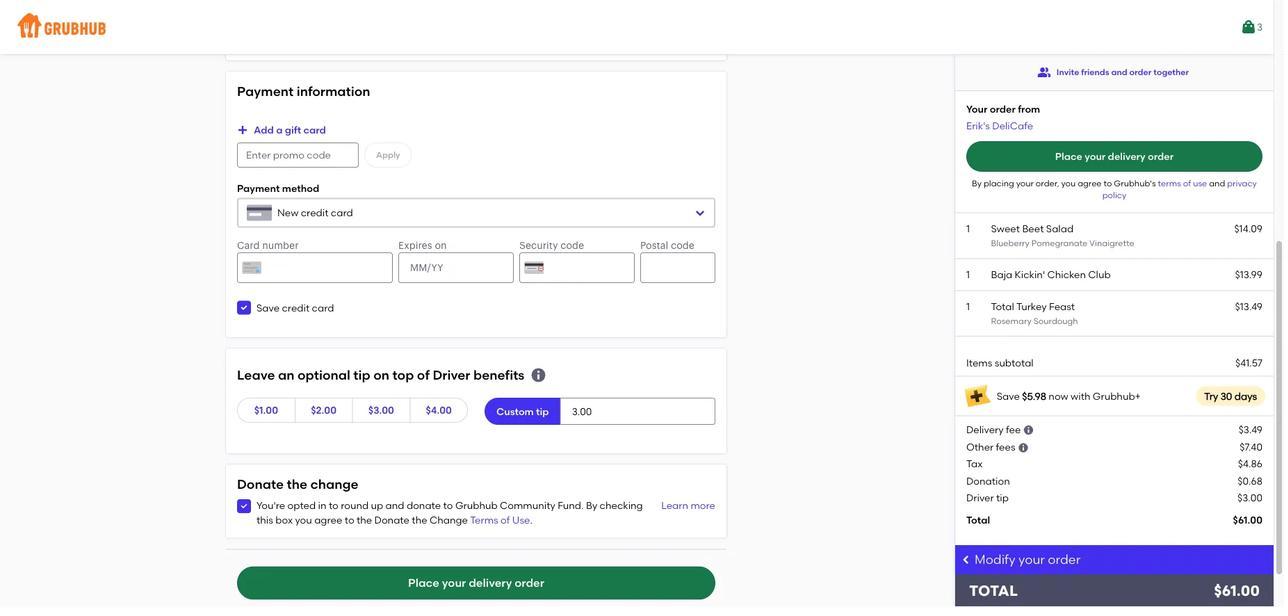 Task type: describe. For each thing, give the bounding box(es) containing it.
change
[[311, 477, 359, 492]]

add a gift card
[[254, 124, 326, 136]]

tip for driver tip
[[997, 492, 1009, 504]]

your up by placing your order, you agree to grubhub's terms of use and
[[1085, 150, 1106, 162]]

card for new credit card
[[331, 207, 353, 219]]

$13.49
[[1235, 300, 1263, 312]]

checking
[[600, 500, 643, 512]]

subscription badge image
[[964, 382, 992, 410]]

kickin'
[[1015, 268, 1045, 280]]

3
[[1257, 21, 1263, 33]]

$5.98
[[1023, 390, 1047, 402]]

leave
[[237, 367, 275, 383]]

place for place your delivery order 'button' to the top
[[1056, 150, 1083, 162]]

add
[[254, 124, 274, 136]]

and inside button
[[1112, 67, 1128, 77]]

custom tip
[[497, 405, 549, 417]]

agree for grubhub's
[[1078, 178, 1102, 188]]

svg image left modify
[[961, 554, 972, 565]]

$13.99
[[1235, 268, 1263, 280]]

0 vertical spatial driver
[[433, 367, 470, 383]]

use
[[512, 514, 530, 526]]

card inside button
[[304, 124, 326, 136]]

terms
[[470, 514, 498, 526]]

by for checking
[[586, 500, 598, 512]]

more
[[691, 500, 716, 512]]

fund.
[[558, 500, 584, 512]]

place your delivery order for place your delivery order 'button' to the top
[[1056, 150, 1174, 162]]

by checking this box you agree to the donate the change
[[257, 500, 643, 526]]

method
[[282, 182, 319, 194]]

apply
[[376, 150, 400, 160]]

card for save credit card
[[312, 302, 334, 314]]

$3.00 button
[[352, 398, 410, 423]]

terms of use link
[[1158, 178, 1209, 188]]

delivery for place your delivery order 'button' to the bottom
[[469, 576, 512, 590]]

credit for save
[[282, 302, 310, 314]]

your
[[967, 103, 988, 115]]

$4.86
[[1238, 458, 1263, 470]]

place your delivery order for place your delivery order 'button' to the bottom
[[408, 576, 544, 590]]

payment for payment information
[[237, 84, 294, 99]]

use
[[1193, 178, 1207, 188]]

days
[[1235, 390, 1257, 402]]

invite friends and order together
[[1057, 67, 1189, 77]]

to right "in"
[[329, 500, 339, 512]]

optional
[[298, 367, 350, 383]]

chicken
[[1048, 268, 1086, 280]]

30
[[1221, 390, 1233, 402]]

Amount text field
[[560, 398, 716, 425]]

terms of use .
[[470, 514, 533, 526]]

terms of use link
[[470, 514, 530, 526]]

svg image inside add a gift card button
[[237, 124, 248, 136]]

to inside by checking this box you agree to the donate the change
[[345, 514, 354, 526]]

sweet
[[991, 223, 1020, 234]]

1 vertical spatial $3.00
[[1238, 492, 1263, 504]]

you're opted in to round up and donate to grubhub community fund.
[[257, 500, 586, 512]]

apply button
[[364, 143, 412, 168]]

$3.00 inside button
[[368, 404, 394, 416]]

$1.00 button
[[237, 398, 295, 423]]

$3.49
[[1239, 423, 1263, 435]]

your down change
[[442, 576, 466, 590]]

community
[[500, 500, 556, 512]]

your order from erik's delicafe
[[967, 103, 1041, 132]]

donate the change
[[237, 477, 359, 492]]

.
[[530, 514, 533, 526]]

0 horizontal spatial the
[[287, 477, 307, 492]]

svg image left you're
[[240, 502, 248, 511]]

payment information
[[237, 84, 370, 99]]

information
[[297, 84, 370, 99]]

by placing your order, you agree to grubhub's terms of use and
[[972, 178, 1226, 188]]

order inside "your order from erik's delicafe"
[[990, 103, 1016, 115]]

terms
[[1158, 178, 1181, 188]]

on
[[374, 367, 389, 383]]

learn more link
[[658, 499, 716, 527]]

custom
[[497, 405, 534, 417]]

$1.00
[[254, 404, 278, 416]]

an
[[278, 367, 295, 383]]

you for box
[[295, 514, 312, 526]]

1 horizontal spatial driver
[[967, 492, 994, 504]]

friends
[[1082, 67, 1110, 77]]

leave an optional tip on top of driver benefits
[[237, 367, 525, 383]]

by for placing
[[972, 178, 982, 188]]

your left order,
[[1017, 178, 1034, 188]]

together
[[1154, 67, 1189, 77]]

modify
[[975, 552, 1016, 567]]

fee
[[1006, 423, 1021, 435]]

1 for baja kickin' chicken club
[[967, 268, 970, 280]]

1 vertical spatial total
[[967, 514, 990, 526]]

add a gift card button
[[237, 117, 326, 143]]

1 for total turkey feast
[[967, 300, 970, 312]]

payment for payment method
[[237, 182, 280, 194]]

$4.00
[[426, 404, 452, 416]]

privacy policy link
[[1103, 178, 1257, 200]]

donate
[[407, 500, 441, 512]]

$0.68
[[1238, 475, 1263, 487]]

delivery
[[967, 423, 1004, 435]]

you for order,
[[1062, 178, 1076, 188]]

erik's delicafe link
[[967, 120, 1034, 132]]

1 horizontal spatial the
[[357, 514, 372, 526]]

2 horizontal spatial the
[[412, 514, 427, 526]]



Task type: locate. For each thing, give the bounding box(es) containing it.
0 horizontal spatial of
[[417, 367, 430, 383]]

card right new
[[331, 207, 353, 219]]

1 horizontal spatial svg image
[[695, 207, 706, 218]]

tax
[[967, 458, 983, 470]]

1 vertical spatial payment
[[237, 182, 280, 194]]

tip down donation
[[997, 492, 1009, 504]]

by right fund.
[[586, 500, 598, 512]]

of
[[1183, 178, 1191, 188], [417, 367, 430, 383], [501, 514, 510, 526]]

$3.00 down $0.68
[[1238, 492, 1263, 504]]

$14.09 blueberry pomegranate vinaigrette
[[991, 223, 1263, 248]]

$2.00
[[311, 404, 337, 416]]

box
[[276, 514, 293, 526]]

0 horizontal spatial place
[[408, 576, 440, 590]]

subtotal
[[995, 357, 1034, 369]]

total down driver tip
[[967, 514, 990, 526]]

0 vertical spatial svg image
[[237, 124, 248, 136]]

payment up new
[[237, 182, 280, 194]]

1 vertical spatial save
[[997, 390, 1020, 402]]

1 horizontal spatial by
[[972, 178, 982, 188]]

2 vertical spatial and
[[386, 500, 404, 512]]

in
[[318, 500, 327, 512]]

you right order,
[[1062, 178, 1076, 188]]

svg image
[[237, 124, 248, 136], [695, 207, 706, 218], [1018, 442, 1029, 453]]

0 vertical spatial $61.00
[[1233, 514, 1263, 526]]

privacy policy
[[1103, 178, 1257, 200]]

order,
[[1036, 178, 1060, 188]]

1 vertical spatial you
[[295, 514, 312, 526]]

placing
[[984, 178, 1015, 188]]

1 vertical spatial donate
[[375, 514, 410, 526]]

1 1 from the top
[[967, 223, 970, 234]]

1 vertical spatial place your delivery order button
[[237, 567, 716, 600]]

agree for the
[[314, 514, 342, 526]]

0 horizontal spatial donate
[[237, 477, 284, 492]]

you down opted
[[295, 514, 312, 526]]

vinaigrette
[[1090, 238, 1135, 248]]

delivery up 'grubhub's'
[[1108, 150, 1146, 162]]

save for save credit card
[[257, 302, 280, 314]]

0 vertical spatial donate
[[237, 477, 284, 492]]

gift
[[285, 124, 301, 136]]

2 1 from the top
[[967, 268, 970, 280]]

credit for new
[[301, 207, 329, 219]]

1 for sweet beet salad
[[967, 223, 970, 234]]

invite friends and order together button
[[1037, 60, 1189, 85]]

payment
[[237, 84, 294, 99], [237, 182, 280, 194]]

agree right order,
[[1078, 178, 1102, 188]]

to down round
[[345, 514, 354, 526]]

0 horizontal spatial place your delivery order
[[408, 576, 544, 590]]

0 horizontal spatial $3.00
[[368, 404, 394, 416]]

0 horizontal spatial driver
[[433, 367, 470, 383]]

1 horizontal spatial place
[[1056, 150, 1083, 162]]

baja
[[991, 268, 1013, 280]]

place your delivery order button up by placing your order, you agree to grubhub's terms of use and
[[967, 141, 1263, 172]]

tip
[[353, 367, 370, 383], [536, 405, 549, 417], [997, 492, 1009, 504]]

1 horizontal spatial place your delivery order
[[1056, 150, 1174, 162]]

2 horizontal spatial of
[[1183, 178, 1191, 188]]

place up order,
[[1056, 150, 1083, 162]]

0 vertical spatial by
[[972, 178, 982, 188]]

try 30 days
[[1205, 390, 1257, 402]]

1 horizontal spatial agree
[[1078, 178, 1102, 188]]

people icon image
[[1037, 65, 1051, 79]]

from
[[1018, 103, 1041, 115]]

2 vertical spatial tip
[[997, 492, 1009, 504]]

0 horizontal spatial by
[[586, 500, 598, 512]]

1 vertical spatial $61.00
[[1214, 582, 1260, 600]]

new credit card
[[277, 207, 353, 219]]

tip right custom at the left bottom
[[536, 405, 549, 417]]

agree down "in"
[[314, 514, 342, 526]]

learn more
[[661, 500, 716, 512]]

0 vertical spatial agree
[[1078, 178, 1102, 188]]

1 payment from the top
[[237, 84, 294, 99]]

the up opted
[[287, 477, 307, 492]]

0 vertical spatial place your delivery order
[[1056, 150, 1174, 162]]

delivery
[[1108, 150, 1146, 162], [469, 576, 512, 590]]

1 horizontal spatial place your delivery order button
[[967, 141, 1263, 172]]

1 vertical spatial delivery
[[469, 576, 512, 590]]

your right modify
[[1019, 552, 1045, 567]]

save $5.98 now with grubhub+
[[997, 390, 1141, 402]]

other fees
[[967, 441, 1016, 453]]

agree inside by checking this box you agree to the donate the change
[[314, 514, 342, 526]]

1 horizontal spatial you
[[1062, 178, 1076, 188]]

agree
[[1078, 178, 1102, 188], [314, 514, 342, 526]]

0 vertical spatial place
[[1056, 150, 1083, 162]]

0 horizontal spatial place your delivery order button
[[237, 567, 716, 600]]

items
[[967, 357, 993, 369]]

1 horizontal spatial $3.00
[[1238, 492, 1263, 504]]

0 horizontal spatial you
[[295, 514, 312, 526]]

$4.00 button
[[410, 398, 468, 423]]

delivery for place your delivery order 'button' to the top
[[1108, 150, 1146, 162]]

1 horizontal spatial donate
[[375, 514, 410, 526]]

blueberry
[[991, 238, 1030, 248]]

place down change
[[408, 576, 440, 590]]

payment up add
[[237, 84, 294, 99]]

0 vertical spatial place your delivery order button
[[967, 141, 1263, 172]]

2 horizontal spatial and
[[1209, 178, 1226, 188]]

1 vertical spatial svg image
[[695, 207, 706, 218]]

you inside by checking this box you agree to the donate the change
[[295, 514, 312, 526]]

2 payment from the top
[[237, 182, 280, 194]]

card up optional on the bottom of the page
[[312, 302, 334, 314]]

0 vertical spatial of
[[1183, 178, 1191, 188]]

delicafe
[[993, 120, 1034, 132]]

place your delivery order down terms
[[408, 576, 544, 590]]

$7.40
[[1240, 441, 1263, 453]]

credit right new
[[301, 207, 329, 219]]

1 horizontal spatial and
[[1112, 67, 1128, 77]]

card right gift
[[304, 124, 326, 136]]

a
[[276, 124, 283, 136]]

tip for custom tip
[[536, 405, 549, 417]]

new
[[277, 207, 299, 219]]

donate down up
[[375, 514, 410, 526]]

1 left baja
[[967, 268, 970, 280]]

0 vertical spatial save
[[257, 302, 280, 314]]

0 horizontal spatial tip
[[353, 367, 370, 383]]

1 vertical spatial place your delivery order
[[408, 576, 544, 590]]

0 vertical spatial you
[[1062, 178, 1076, 188]]

this
[[257, 514, 273, 526]]

Notes for the driver text field
[[237, 0, 716, 33]]

0 vertical spatial delivery
[[1108, 150, 1146, 162]]

0 horizontal spatial svg image
[[237, 124, 248, 136]]

1 vertical spatial agree
[[314, 514, 342, 526]]

$3.00 down on
[[368, 404, 394, 416]]

fees
[[996, 441, 1016, 453]]

place your delivery order up by placing your order, you agree to grubhub's terms of use and
[[1056, 150, 1174, 162]]

driver up $4.00
[[433, 367, 470, 383]]

the down round
[[357, 514, 372, 526]]

order inside button
[[1130, 67, 1152, 77]]

place
[[1056, 150, 1083, 162], [408, 576, 440, 590]]

1 vertical spatial 1
[[967, 268, 970, 280]]

1 up 'items'
[[967, 300, 970, 312]]

save for save $5.98 now with grubhub+
[[997, 390, 1020, 402]]

svg image
[[240, 304, 248, 312], [530, 367, 547, 383], [1023, 425, 1035, 436], [240, 502, 248, 511], [961, 554, 972, 565]]

driver
[[433, 367, 470, 383], [967, 492, 994, 504]]

salad
[[1046, 223, 1074, 234]]

sourdough
[[1034, 316, 1078, 326]]

of right top
[[417, 367, 430, 383]]

svg image left save credit card
[[240, 304, 248, 312]]

save left $5.98
[[997, 390, 1020, 402]]

total down modify
[[969, 582, 1018, 600]]

0 vertical spatial and
[[1112, 67, 1128, 77]]

change
[[430, 514, 468, 526]]

order down the .
[[515, 576, 544, 590]]

1 vertical spatial of
[[417, 367, 430, 383]]

by inside by checking this box you agree to the donate the change
[[586, 500, 598, 512]]

save up leave
[[257, 302, 280, 314]]

1 vertical spatial driver
[[967, 492, 994, 504]]

1 vertical spatial card
[[331, 207, 353, 219]]

learn
[[661, 500, 688, 512]]

you
[[1062, 178, 1076, 188], [295, 514, 312, 526]]

baja kickin' chicken club
[[991, 268, 1111, 280]]

place your delivery order
[[1056, 150, 1174, 162], [408, 576, 544, 590]]

grubhub+
[[1093, 390, 1141, 402]]

place your delivery order button
[[967, 141, 1263, 172], [237, 567, 716, 600]]

round
[[341, 500, 369, 512]]

save
[[257, 302, 280, 314], [997, 390, 1020, 402]]

order right modify
[[1048, 552, 1081, 567]]

with
[[1071, 390, 1091, 402]]

1 vertical spatial by
[[586, 500, 598, 512]]

order up erik's delicafe link
[[990, 103, 1016, 115]]

svg image up the custom tip
[[530, 367, 547, 383]]

policy
[[1103, 190, 1127, 200]]

pomegranate
[[1032, 238, 1088, 248]]

the down you're opted in to round up and donate to grubhub community fund.
[[412, 514, 427, 526]]

2 horizontal spatial tip
[[997, 492, 1009, 504]]

$14.09
[[1235, 223, 1263, 234]]

2 vertical spatial of
[[501, 514, 510, 526]]

total up rosemary
[[991, 300, 1015, 312]]

0 horizontal spatial delivery
[[469, 576, 512, 590]]

2 vertical spatial total
[[969, 582, 1018, 600]]

grubhub's
[[1114, 178, 1156, 188]]

delivery fee
[[967, 423, 1021, 435]]

2 vertical spatial card
[[312, 302, 334, 314]]

up
[[371, 500, 383, 512]]

donate up you're
[[237, 477, 284, 492]]

tip left on
[[353, 367, 370, 383]]

and right up
[[386, 500, 404, 512]]

2 horizontal spatial svg image
[[1018, 442, 1029, 453]]

you're
[[257, 500, 285, 512]]

save credit card
[[257, 302, 334, 314]]

0 vertical spatial credit
[[301, 207, 329, 219]]

delivery down terms
[[469, 576, 512, 590]]

svg image right the fee
[[1023, 425, 1035, 436]]

1 left sweet
[[967, 223, 970, 234]]

other
[[967, 441, 994, 453]]

opted
[[288, 500, 316, 512]]

beet
[[1023, 223, 1044, 234]]

by left placing
[[972, 178, 982, 188]]

3 1 from the top
[[967, 300, 970, 312]]

place your delivery order button down terms
[[237, 567, 716, 600]]

3 button
[[1241, 15, 1263, 40]]

1 vertical spatial credit
[[282, 302, 310, 314]]

order up terms
[[1148, 150, 1174, 162]]

tip inside 'custom tip' button
[[536, 405, 549, 417]]

1 vertical spatial and
[[1209, 178, 1226, 188]]

to
[[1104, 178, 1112, 188], [329, 500, 339, 512], [443, 500, 453, 512], [345, 514, 354, 526]]

1 horizontal spatial of
[[501, 514, 510, 526]]

1 vertical spatial place
[[408, 576, 440, 590]]

and right friends at the top right
[[1112, 67, 1128, 77]]

0 vertical spatial payment
[[237, 84, 294, 99]]

of left the use
[[1183, 178, 1191, 188]]

and right the use
[[1209, 178, 1226, 188]]

0 vertical spatial total
[[991, 300, 1015, 312]]

1 horizontal spatial delivery
[[1108, 150, 1146, 162]]

1 vertical spatial tip
[[536, 405, 549, 417]]

driver down donation
[[967, 492, 994, 504]]

of left use
[[501, 514, 510, 526]]

2 vertical spatial 1
[[967, 300, 970, 312]]

main navigation navigation
[[0, 0, 1274, 54]]

1 horizontal spatial tip
[[536, 405, 549, 417]]

2 vertical spatial svg image
[[1018, 442, 1029, 453]]

feast
[[1049, 300, 1075, 312]]

1 horizontal spatial save
[[997, 390, 1020, 402]]

0 horizontal spatial save
[[257, 302, 280, 314]]

0 vertical spatial $3.00
[[368, 404, 394, 416]]

0 vertical spatial 1
[[967, 223, 970, 234]]

to up change
[[443, 500, 453, 512]]

club
[[1089, 268, 1111, 280]]

1
[[967, 223, 970, 234], [967, 268, 970, 280], [967, 300, 970, 312]]

0 vertical spatial tip
[[353, 367, 370, 383]]

to up policy
[[1104, 178, 1112, 188]]

items subtotal
[[967, 357, 1034, 369]]

place for place your delivery order 'button' to the bottom
[[408, 576, 440, 590]]

by
[[972, 178, 982, 188], [586, 500, 598, 512]]

0 horizontal spatial agree
[[314, 514, 342, 526]]

0 horizontal spatial and
[[386, 500, 404, 512]]

donate inside by checking this box you agree to the donate the change
[[375, 514, 410, 526]]

credit up an
[[282, 302, 310, 314]]

invite
[[1057, 67, 1080, 77]]

now
[[1049, 390, 1069, 402]]

Promo code text field
[[237, 143, 359, 168]]

rosemary
[[991, 316, 1032, 326]]

benefits
[[474, 367, 525, 383]]

order left together
[[1130, 67, 1152, 77]]

erik's
[[967, 120, 990, 132]]

$41.57
[[1236, 357, 1263, 369]]

0 vertical spatial card
[[304, 124, 326, 136]]

turkey
[[1017, 300, 1047, 312]]

card
[[304, 124, 326, 136], [331, 207, 353, 219], [312, 302, 334, 314]]



Task type: vqa. For each thing, say whether or not it's contained in the screenshot.
top Place your delivery order BUTTON
yes



